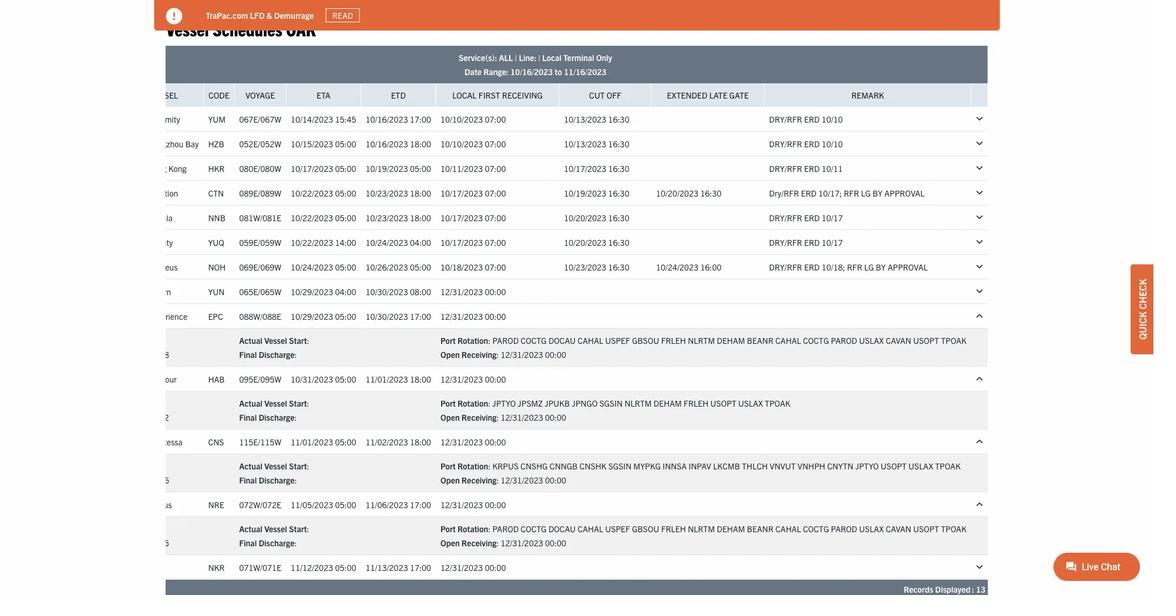 Task type: vqa. For each thing, say whether or not it's contained in the screenshot.


Task type: locate. For each thing, give the bounding box(es) containing it.
1 vertical spatial 10/29/2023
[[291, 311, 333, 322]]

actual vessel start : final discharge : for : 9416965
[[239, 524, 309, 549]]

3 actual vessel start : final discharge : from the top
[[239, 461, 309, 486]]

2 port from the top
[[441, 398, 456, 409]]

1 vertical spatial nlrtm
[[625, 398, 652, 409]]

0 vertical spatial 10/30/2023
[[366, 286, 408, 297]]

14:00
[[335, 237, 356, 248]]

nyk for nyk remus
[[129, 500, 145, 510]]

sgsin right jpngo
[[600, 398, 623, 409]]

nlrtm for : 9333838
[[688, 335, 715, 346]]

bay
[[185, 138, 199, 149]]

10/15/2023
[[291, 138, 333, 149]]

0 vertical spatial lg
[[861, 188, 871, 198]]

1 docau from the top
[[548, 335, 576, 346]]

4 final from the top
[[239, 538, 257, 549]]

hab
[[208, 374, 225, 385]]

0 vertical spatial 10/22/2023
[[291, 188, 333, 198]]

6 07:00 from the top
[[485, 237, 506, 248]]

4 12/31/2023 00:00 from the top
[[441, 437, 506, 447]]

11/13/2023 17:00
[[366, 562, 431, 573]]

0 vertical spatial gbsou
[[632, 335, 659, 346]]

05:00 for 080e/080w
[[335, 163, 356, 174]]

lg right 10/18;
[[864, 262, 874, 272]]

2 vertical spatial 10/16/2023
[[366, 138, 408, 149]]

final up "095e/095w"
[[239, 350, 257, 360]]

deham inside port rotation : jptyo jpsmz jpukb jpngo sgsin nlrtm deham frleh usopt uslax tpoak open receiving : 12/31/2023 00:00
[[654, 398, 682, 409]]

1 vertical spatial 11/01/2023
[[291, 437, 333, 447]]

quick check
[[1136, 279, 1148, 340]]

to
[[555, 66, 562, 77]]

07:00 for 081w/081e
[[485, 212, 506, 223]]

: 9302152
[[132, 412, 169, 423]]

0 horizontal spatial 04:00
[[335, 286, 356, 297]]

2 10/29/2023 from the top
[[291, 311, 333, 322]]

2 vertical spatial 10/20/2023 16:30
[[564, 237, 629, 248]]

1 vertical spatial 10/10/2023
[[441, 138, 483, 149]]

1 horizontal spatial local
[[542, 52, 562, 63]]

actual for 9293806
[[239, 461, 262, 472]]

rfr for 10/18;
[[847, 262, 862, 272]]

11/13/2023
[[366, 562, 408, 573]]

actual down 072w/072e
[[239, 524, 262, 535]]

0 vertical spatial 10/17/2023 07:00
[[441, 188, 506, 198]]

1 dry/rfr erd 10/10 from the top
[[769, 114, 843, 124]]

1 vertical spatial beanr
[[747, 524, 774, 535]]

conti contessa
[[129, 437, 183, 447]]

2 10/22/2023 from the top
[[291, 212, 333, 223]]

dry/rfr for 10/16/2023 17:00
[[769, 114, 802, 124]]

1 horizontal spatial 10/19/2023
[[564, 188, 606, 198]]

1 open from the top
[[441, 350, 460, 360]]

1 vertical spatial deham
[[654, 398, 682, 409]]

demurrage
[[274, 10, 314, 20]]

10/22/2023 05:00 down 10/17/2023 05:00
[[291, 188, 356, 198]]

mol left creation in the left of the page
[[129, 188, 146, 198]]

actual down 115e/115w
[[239, 461, 262, 472]]

10/24/2023 left 16:00
[[656, 262, 698, 272]]

17:00 right 11/13/2023
[[410, 562, 431, 573]]

4 discharge from the top
[[259, 538, 295, 549]]

2 10/17 from the top
[[822, 237, 843, 248]]

1 vertical spatial 10/30/2023
[[366, 311, 408, 322]]

4 one from the top
[[129, 374, 146, 385]]

10/17/2023 for 089e/089w
[[441, 188, 483, 198]]

rotation inside port rotation : jptyo jpsmz jpukb jpngo sgsin nlrtm deham frleh usopt uslax tpoak open receiving : 12/31/2023 00:00
[[458, 398, 488, 409]]

2 vertical spatial 10/17/2023 07:00
[[441, 237, 506, 248]]

off
[[607, 90, 621, 101]]

6 12/31/2023 00:00 from the top
[[441, 562, 506, 573]]

10/23/2023 18:00 up 10/24/2023 04:00
[[366, 212, 431, 223]]

3 dry/rfr from the top
[[769, 163, 802, 174]]

1 discharge from the top
[[259, 350, 295, 360]]

vessel schedules oak
[[166, 17, 316, 40]]

mypkg
[[633, 461, 661, 472]]

jptyo
[[492, 398, 516, 409], [855, 461, 879, 472]]

05:00 down 10/17/2023 05:00
[[335, 188, 356, 198]]

0 horizontal spatial 10/19/2023
[[366, 163, 408, 174]]

2 horizontal spatial 10/24/2023
[[656, 262, 698, 272]]

05:00 up 08:00
[[410, 262, 431, 272]]

1 vertical spatial rfr
[[847, 262, 862, 272]]

10/13/2023 for 10/16/2023 18:00
[[564, 138, 606, 149]]

2 10/22/2023 05:00 from the top
[[291, 212, 356, 223]]

1 vertical spatial mol
[[129, 311, 146, 322]]

0 vertical spatial jptyo
[[492, 398, 516, 409]]

actual vessel start : final discharge : up 115e/115w
[[239, 398, 309, 423]]

dry/rfr for 10/24/2023 04:00
[[769, 237, 802, 248]]

10/16/2023 down line:
[[510, 66, 553, 77]]

1 07:00 from the top
[[485, 114, 506, 124]]

2 18:00 from the top
[[410, 188, 431, 198]]

2 uspef from the top
[[605, 524, 630, 535]]

04:00 up '10/26/2023 05:00'
[[410, 237, 431, 248]]

nyk for nyk nebula
[[129, 212, 145, 223]]

by right 10/17;
[[873, 188, 883, 198]]

discharge up 072w/072e
[[259, 475, 295, 486]]

10/13/2023 down cut
[[564, 114, 606, 124]]

10/16/2023 17:00
[[366, 114, 431, 124]]

10/10/2023 07:00 down first
[[441, 114, 506, 124]]

2 ym from the top
[[129, 237, 141, 248]]

one orpheus
[[129, 262, 178, 272]]

05:00 right 11/05/2023
[[335, 500, 356, 510]]

ym uniformity
[[129, 114, 180, 124]]

1 vertical spatial cavan
[[886, 524, 911, 535]]

05:00 for 089e/089w
[[335, 188, 356, 198]]

gbsou
[[632, 335, 659, 346], [632, 524, 659, 535]]

frleh for : 9416965
[[661, 524, 686, 535]]

cut
[[589, 90, 605, 101]]

start down 11/01/2023 05:00
[[289, 461, 307, 472]]

3 start from the top
[[289, 461, 307, 472]]

cnngb
[[550, 461, 578, 472]]

local inside service(s): all | line: | local terminal only date range: 10/16/2023 to 11/16/2023
[[542, 52, 562, 63]]

vnhph
[[798, 461, 825, 472]]

10/23/2023 18:00 down the "10/19/2023 05:00"
[[366, 188, 431, 198]]

receiving for 9333838
[[462, 350, 497, 360]]

2 vertical spatial nlrtm
[[688, 524, 715, 535]]

10/13/2023 up the 10/17/2023 16:30
[[564, 138, 606, 149]]

18:00 for 10/19/2023 16:30
[[410, 188, 431, 198]]

dry/rfr erd 10/10 for 10/16/2023 17:00
[[769, 114, 843, 124]]

kong
[[168, 163, 187, 174]]

1 start from the top
[[289, 335, 307, 346]]

2 discharge from the top
[[259, 412, 295, 423]]

0 vertical spatial frleh
[[661, 335, 686, 346]]

10/23/2023 for 081w/081e
[[366, 212, 408, 223]]

10/16/2023 18:00
[[366, 138, 431, 149]]

lg right 10/17;
[[861, 188, 871, 198]]

0 vertical spatial 10/10/2023 07:00
[[441, 114, 506, 124]]

3 rotation from the top
[[458, 461, 488, 472]]

12/31/2023 00:00 for 11/02/2023 18:00
[[441, 437, 506, 447]]

jpukb
[[545, 398, 570, 409]]

10/10/2023 down first
[[441, 114, 483, 124]]

start down 10/29/2023 05:00
[[289, 335, 307, 346]]

1 vertical spatial dry/rfr erd 10/10
[[769, 138, 843, 149]]

2 start from the top
[[289, 398, 307, 409]]

1 10/22/2023 from the top
[[291, 188, 333, 198]]

lg for 10/17;
[[861, 188, 871, 198]]

04:00
[[410, 237, 431, 248], [335, 286, 356, 297]]

dry/rfr erd 10/17
[[769, 212, 843, 223], [769, 237, 843, 248]]

10/22/2023 up 10/22/2023 14:00
[[291, 212, 333, 223]]

0 vertical spatial local
[[542, 52, 562, 63]]

nyk left remus
[[129, 500, 145, 510]]

10/13/2023 16:30 down cut
[[564, 114, 629, 124]]

2 gbsou from the top
[[632, 524, 659, 535]]

0 vertical spatial cavan
[[886, 335, 911, 346]]

0 vertical spatial rfr
[[844, 188, 859, 198]]

1 dry/rfr from the top
[[769, 114, 802, 124]]

port for : 9333838
[[441, 335, 456, 346]]

10/23/2023 for 089e/089w
[[366, 188, 408, 198]]

2 vertical spatial deham
[[717, 524, 745, 535]]

4 rotation from the top
[[458, 524, 488, 535]]

start down "10/31/2023"
[[289, 398, 307, 409]]

start down 11/05/2023
[[289, 524, 307, 535]]

0 vertical spatial 10/10
[[822, 114, 843, 124]]

12/31/2023
[[441, 286, 483, 297], [441, 311, 483, 322], [501, 350, 543, 360], [441, 374, 483, 385], [501, 412, 543, 423], [441, 437, 483, 447], [501, 475, 543, 486], [441, 500, 483, 510], [501, 538, 543, 549], [441, 562, 483, 573]]

1 actual from the top
[[239, 335, 262, 346]]

0 vertical spatial approval
[[885, 188, 925, 198]]

2 one from the top
[[129, 163, 146, 174]]

0 vertical spatial docau
[[548, 335, 576, 346]]

3 18:00 from the top
[[410, 212, 431, 223]]

rotation inside the "port rotation : krpus cnshg cnngb cnshk sgsin mypkg innsa inpav lkcmb thlch vnvut vnhph cnytn jptyo usopt uslax tpoak open receiving : 12/31/2023 00:00"
[[458, 461, 488, 472]]

dry/rfr erd 10/17 for 10/24/2023 04:00
[[769, 237, 843, 248]]

10/10
[[822, 114, 843, 124], [822, 138, 843, 149]]

11/05/2023
[[291, 500, 333, 510]]

receiving inside the "port rotation : krpus cnshg cnngb cnshk sgsin mypkg innsa inpav lkcmb thlch vnvut vnhph cnytn jptyo usopt uslax tpoak open receiving : 12/31/2023 00:00"
[[462, 475, 497, 486]]

0 vertical spatial sgsin
[[600, 398, 623, 409]]

1 vertical spatial nyk
[[129, 500, 145, 510]]

05:00 down "15:45"
[[335, 138, 356, 149]]

rotation for : 9293806
[[458, 461, 488, 472]]

2 10/10/2023 from the top
[[441, 138, 483, 149]]

dry/rfr erd 10/17 up 10/18;
[[769, 237, 843, 248]]

10/16/2023
[[510, 66, 553, 77], [366, 114, 408, 124], [366, 138, 408, 149]]

9302152
[[136, 412, 169, 423]]

05:00 down 10/16/2023 18:00
[[410, 163, 431, 174]]

ym left uniformity
[[129, 114, 141, 124]]

10/30/2023 17:00
[[366, 311, 431, 322]]

1 18:00 from the top
[[410, 138, 431, 149]]

all
[[499, 52, 513, 63]]

port for : 9302152
[[441, 398, 456, 409]]

0 vertical spatial 10/17
[[822, 212, 843, 223]]

1 10/29/2023 from the top
[[291, 286, 333, 297]]

0 vertical spatial port rotation : parod coctg docau cahal uspef gbsou frleh nlrtm deham beanr cahal coctg parod uslax cavan usopt tpoak open receiving : 12/31/2023 00:00
[[441, 335, 967, 360]]

1 10/30/2023 from the top
[[366, 286, 408, 297]]

ym for ym ubiquity
[[129, 237, 141, 248]]

4 07:00 from the top
[[485, 188, 506, 198]]

10/22/2023 up '10/24/2023 05:00'
[[291, 237, 333, 248]]

1 vertical spatial 10/13/2023
[[564, 138, 606, 149]]

erd for 080e/080w
[[804, 163, 820, 174]]

0 vertical spatial 11/01/2023
[[366, 374, 408, 385]]

0 horizontal spatial |
[[515, 52, 517, 63]]

2 vertical spatial ym
[[129, 286, 141, 297]]

sgsin inside the "port rotation : krpus cnshg cnngb cnshk sgsin mypkg innsa inpav lkcmb thlch vnvut vnhph cnytn jptyo usopt uslax tpoak open receiving : 12/31/2023 00:00"
[[608, 461, 632, 472]]

uspef for : 9416965
[[605, 524, 630, 535]]

usopt inside the "port rotation : krpus cnshg cnngb cnshk sgsin mypkg innsa inpav lkcmb thlch vnvut vnhph cnytn jptyo usopt uslax tpoak open receiving : 12/31/2023 00:00"
[[881, 461, 907, 472]]

ym left ubiquity
[[129, 237, 141, 248]]

5 dry/rfr from the top
[[769, 237, 802, 248]]

05:00 down 10/29/2023 04:00
[[335, 311, 356, 322]]

1 vertical spatial ym
[[129, 237, 141, 248]]

dry/rfr for 10/16/2023 18:00
[[769, 138, 802, 149]]

rfr right 10/18;
[[847, 262, 862, 272]]

3 12/31/2023 00:00 from the top
[[441, 374, 506, 385]]

vessel for : 9333838
[[264, 335, 287, 346]]

16:30 for 059e/059w
[[608, 237, 629, 248]]

10/19/2023 down 10/16/2023 18:00
[[366, 163, 408, 174]]

0 vertical spatial 10/23/2023
[[366, 188, 408, 198]]

tpoak inside port rotation : jptyo jpsmz jpukb jpngo sgsin nlrtm deham frleh usopt uslax tpoak open receiving : 12/31/2023 00:00
[[765, 398, 790, 409]]

receiving for 9416965
[[462, 538, 497, 549]]

3 one from the top
[[129, 262, 146, 272]]

1 vertical spatial local
[[452, 90, 477, 101]]

quick
[[1136, 312, 1148, 340]]

0 vertical spatial nyk
[[129, 212, 145, 223]]

05:00 right "10/31/2023"
[[335, 374, 356, 385]]

1 actual vessel start : final discharge : from the top
[[239, 335, 309, 360]]

10/24/2023 for 10/24/2023 04:00
[[366, 237, 408, 248]]

10/20/2023 for 10/23/2023 18:00
[[564, 212, 606, 223]]

05:00 up 14:00
[[335, 212, 356, 223]]

10/19/2023 down the 10/17/2023 16:30
[[564, 188, 606, 198]]

0 vertical spatial dry/rfr erd 10/17
[[769, 212, 843, 223]]

10/10 for 10/16/2023 17:00
[[822, 114, 843, 124]]

17:00 up 10/16/2023 18:00
[[410, 114, 431, 124]]

10/20/2023 16:30 for 04:00
[[564, 237, 629, 248]]

mol for mol experience
[[129, 311, 146, 322]]

2 dry/rfr from the top
[[769, 138, 802, 149]]

1 12/31/2023 00:00 from the top
[[441, 286, 506, 297]]

quick check link
[[1131, 264, 1154, 355]]

receiving inside port rotation : jptyo jpsmz jpukb jpngo sgsin nlrtm deham frleh usopt uslax tpoak open receiving : 12/31/2023 00:00
[[462, 412, 497, 423]]

2 dry/rfr erd 10/17 from the top
[[769, 237, 843, 248]]

0 vertical spatial 10/19/2023
[[366, 163, 408, 174]]

2 10/17/2023 07:00 from the top
[[441, 212, 506, 223]]

10/16/2023 down the "etd" on the left top of page
[[366, 114, 408, 124]]

jptyo left the jpsmz
[[492, 398, 516, 409]]

05:00 left 11/02/2023
[[335, 437, 356, 447]]

1 vertical spatial uspef
[[605, 524, 630, 535]]

18:00
[[410, 138, 431, 149], [410, 188, 431, 198], [410, 212, 431, 223], [410, 374, 431, 385], [410, 437, 431, 447]]

deham for : 9416965
[[717, 524, 745, 535]]

10/22/2023 down 10/17/2023 05:00
[[291, 188, 333, 198]]

| right line:
[[538, 52, 540, 63]]

0 vertical spatial nlrtm
[[688, 335, 715, 346]]

1 final from the top
[[239, 350, 257, 360]]

one left hangzhou
[[129, 138, 146, 149]]

2 beanr from the top
[[747, 524, 774, 535]]

port inside port rotation : jptyo jpsmz jpukb jpngo sgsin nlrtm deham frleh usopt uslax tpoak open receiving : 12/31/2023 00:00
[[441, 398, 456, 409]]

10/22/2023
[[291, 188, 333, 198], [291, 212, 333, 223], [291, 237, 333, 248]]

16:30 for 089e/089w
[[608, 188, 629, 198]]

0 vertical spatial 10/16/2023
[[510, 66, 553, 77]]

mol down ym unicorn
[[129, 311, 146, 322]]

0 horizontal spatial jptyo
[[492, 398, 516, 409]]

dry/rfr erd 10/17 down dry/rfr
[[769, 212, 843, 223]]

nre
[[208, 500, 224, 510]]

11/12/2023 05:00
[[291, 562, 356, 573]]

trapac.com lfd & demurrage
[[206, 10, 314, 20]]

05:00 for 115e/115w
[[335, 437, 356, 447]]

1 ym from the top
[[129, 114, 141, 124]]

deham for : 9333838
[[717, 335, 745, 346]]

1 vertical spatial port rotation : parod coctg docau cahal uspef gbsou frleh nlrtm deham beanr cahal coctg parod uslax cavan usopt tpoak open receiving : 12/31/2023 00:00
[[441, 524, 967, 549]]

4 dry/rfr from the top
[[769, 212, 802, 223]]

10/22/2023 05:00 up 10/22/2023 14:00
[[291, 212, 356, 223]]

uslax inside port rotation : jptyo jpsmz jpukb jpngo sgsin nlrtm deham frleh usopt uslax tpoak open receiving : 12/31/2023 00:00
[[738, 398, 763, 409]]

1 vertical spatial 10/23/2023
[[366, 212, 408, 223]]

1 vertical spatial dry/rfr erd 10/17
[[769, 237, 843, 248]]

2 mol from the top
[[129, 311, 146, 322]]

3 discharge from the top
[[259, 475, 295, 486]]

10/17 for 10/24/2023 04:00
[[822, 237, 843, 248]]

095e/095w
[[239, 374, 281, 385]]

records
[[904, 585, 933, 595]]

discharge for 9416965
[[259, 538, 295, 549]]

final for : 9293806
[[239, 475, 257, 486]]

1 cavan from the top
[[886, 335, 911, 346]]

cnshk
[[580, 461, 607, 472]]

3 actual from the top
[[239, 461, 262, 472]]

05:00 down 14:00
[[335, 262, 356, 272]]

05:00 for 081w/081e
[[335, 212, 356, 223]]

2 vertical spatial 10/20/2023
[[564, 237, 606, 248]]

inpav
[[689, 461, 711, 472]]

1 vertical spatial 10/16/2023
[[366, 114, 408, 124]]

2 rotation from the top
[[458, 398, 488, 409]]

final for : 9302152
[[239, 412, 257, 423]]

0 vertical spatial 10/13/2023 16:30
[[564, 114, 629, 124]]

1 17:00 from the top
[[410, 114, 431, 124]]

11/01/2023
[[366, 374, 408, 385], [291, 437, 333, 447]]

cahal
[[578, 335, 603, 346], [775, 335, 801, 346], [578, 524, 603, 535], [775, 524, 801, 535]]

1 nyk from the top
[[129, 212, 145, 223]]

1 vertical spatial 10/10
[[822, 138, 843, 149]]

0 vertical spatial 10/23/2023 18:00
[[366, 188, 431, 198]]

one for one hong kong
[[129, 163, 146, 174]]

sgsin
[[600, 398, 623, 409], [608, 461, 632, 472]]

discharge up "095e/095w"
[[259, 350, 295, 360]]

2 vertical spatial 10/22/2023
[[291, 237, 333, 248]]

1 vertical spatial 10/10/2023 07:00
[[441, 138, 506, 149]]

11/12/2023
[[291, 562, 333, 573]]

1 vertical spatial 10/23/2023 18:00
[[366, 212, 431, 223]]

2 actual from the top
[[239, 398, 262, 409]]

10/30/2023 down 10/30/2023 08:00 on the left of page
[[366, 311, 408, 322]]

dry/rfr for 10/19/2023 05:00
[[769, 163, 802, 174]]

05:00 right the 11/12/2023
[[335, 562, 356, 573]]

oak
[[286, 17, 316, 40]]

10/29/2023 down 10/29/2023 04:00
[[291, 311, 333, 322]]

1 vertical spatial lg
[[864, 262, 874, 272]]

open inside the "port rotation : krpus cnshg cnngb cnshk sgsin mypkg innsa inpav lkcmb thlch vnvut vnhph cnytn jptyo usopt uslax tpoak open receiving : 12/31/2023 00:00"
[[441, 475, 460, 486]]

2 cavan from the top
[[886, 524, 911, 535]]

open for : 9333838
[[441, 350, 460, 360]]

frleh for : 9333838
[[661, 335, 686, 346]]

10/16/2023 for 10/16/2023 18:00
[[366, 138, 408, 149]]

10/10/2023 up 10/11/2023
[[441, 138, 483, 149]]

dry/rfr for 10/26/2023 05:00
[[769, 262, 802, 272]]

actual vessel start : final discharge : up 071w/071e
[[239, 524, 309, 549]]

orpheus
[[148, 262, 178, 272]]

1 vertical spatial 10/17
[[822, 237, 843, 248]]

10/16/2023 up the "10/19/2023 05:00"
[[366, 138, 408, 149]]

11/01/2023 for 11/01/2023 05:00
[[291, 437, 333, 447]]

by
[[873, 188, 883, 198], [876, 262, 886, 272]]

port for : 9416965
[[441, 524, 456, 535]]

2 open from the top
[[441, 412, 460, 423]]

2 final from the top
[[239, 412, 257, 423]]

04:00 up 10/29/2023 05:00
[[335, 286, 356, 297]]

17:00 for 10/30/2023 17:00
[[410, 311, 431, 322]]

by right 10/18;
[[876, 262, 886, 272]]

10/17/2023
[[291, 163, 333, 174], [564, 163, 606, 174], [441, 188, 483, 198], [441, 212, 483, 223], [441, 237, 483, 248]]

1 10/13/2023 16:30 from the top
[[564, 114, 629, 124]]

10/29/2023 down '10/24/2023 05:00'
[[291, 286, 333, 297]]

sgsin inside port rotation : jptyo jpsmz jpukb jpngo sgsin nlrtm deham frleh usopt uslax tpoak open receiving : 12/31/2023 00:00
[[600, 398, 623, 409]]

17:00 right 11/06/2023
[[410, 500, 431, 510]]

1 vertical spatial sgsin
[[608, 461, 632, 472]]

local
[[542, 52, 562, 63], [452, 90, 477, 101]]

local left first
[[452, 90, 477, 101]]

0 vertical spatial 10/10/2023
[[441, 114, 483, 124]]

2 07:00 from the top
[[485, 138, 506, 149]]

jptyo right cnytn on the right bottom of the page
[[855, 461, 879, 472]]

0 horizontal spatial 10/24/2023
[[291, 262, 333, 272]]

1 vertical spatial 10/19/2023
[[564, 188, 606, 198]]

2 nyk from the top
[[129, 500, 145, 510]]

1 gbsou from the top
[[632, 335, 659, 346]]

start for 9416965
[[289, 524, 307, 535]]

10/17 up 10/18;
[[822, 237, 843, 248]]

one left hong
[[129, 163, 146, 174]]

05:00 down 10/15/2023 05:00
[[335, 163, 356, 174]]

1 10/17 from the top
[[822, 212, 843, 223]]

0 vertical spatial 10/22/2023 05:00
[[291, 188, 356, 198]]

late
[[709, 90, 727, 101]]

3 10/17/2023 07:00 from the top
[[441, 237, 506, 248]]

0 vertical spatial beanr
[[747, 335, 774, 346]]

1 10/10/2023 07:00 from the top
[[441, 114, 506, 124]]

start for 9333838
[[289, 335, 307, 346]]

remark
[[851, 90, 884, 101]]

1 one from the top
[[129, 138, 146, 149]]

0 vertical spatial 04:00
[[410, 237, 431, 248]]

10/17 down 10/17;
[[822, 212, 843, 223]]

1 vertical spatial frleh
[[684, 398, 709, 409]]

tpoak for 9416965
[[941, 524, 967, 535]]

16:30 for 081w/081e
[[608, 212, 629, 223]]

0 horizontal spatial 11/01/2023
[[291, 437, 333, 447]]

1 vertical spatial 10/13/2023 16:30
[[564, 138, 629, 149]]

12/31/2023 00:00 for 10/30/2023 08:00
[[441, 286, 506, 297]]

by for 10/17;
[[873, 188, 883, 198]]

ym left unicorn
[[129, 286, 141, 297]]

etd
[[391, 90, 406, 101]]

2 10/10 from the top
[[822, 138, 843, 149]]

4 18:00 from the top
[[410, 374, 431, 385]]

1 10/10/2023 from the top
[[441, 114, 483, 124]]

05:00 for 071w/071e
[[335, 562, 356, 573]]

final
[[239, 350, 257, 360], [239, 412, 257, 423], [239, 475, 257, 486], [239, 538, 257, 549]]

4 port from the top
[[441, 524, 456, 535]]

0 vertical spatial uspef
[[605, 335, 630, 346]]

open
[[441, 350, 460, 360], [441, 412, 460, 423], [441, 475, 460, 486], [441, 538, 460, 549]]

nyk left nebula
[[129, 212, 145, 223]]

12/31/2023 inside port rotation : jptyo jpsmz jpukb jpngo sgsin nlrtm deham frleh usopt uslax tpoak open receiving : 12/31/2023 00:00
[[501, 412, 543, 423]]

10/24/2023 up 10/29/2023 04:00
[[291, 262, 333, 272]]

4 17:00 from the top
[[410, 562, 431, 573]]

|
[[515, 52, 517, 63], [538, 52, 540, 63]]

dry/rfr erd 10/18; rfr lg by approval
[[769, 262, 928, 272]]

2 dry/rfr erd 10/10 from the top
[[769, 138, 843, 149]]

1 vertical spatial gbsou
[[632, 524, 659, 535]]

10/24/2023 up 10/26/2023
[[366, 237, 408, 248]]

11/01/2023 05:00
[[291, 437, 356, 447]]

2 10/13/2023 from the top
[[564, 138, 606, 149]]

10/23/2023 18:00 for 081w/081e
[[366, 212, 431, 223]]

final up 072w/072e
[[239, 475, 257, 486]]

1 vertical spatial approval
[[888, 262, 928, 272]]

| right all
[[515, 52, 517, 63]]

10/30/2023 down 10/26/2023
[[366, 286, 408, 297]]

1 vertical spatial 10/17/2023 07:00
[[441, 212, 506, 223]]

10/13/2023 16:30 up the 10/17/2023 16:30
[[564, 138, 629, 149]]

discharge up 071w/071e
[[259, 538, 295, 549]]

actual for 9333838
[[239, 335, 262, 346]]

erd for 067e/067w
[[804, 114, 820, 124]]

final up 071w/071e
[[239, 538, 257, 549]]

1 rotation from the top
[[458, 335, 488, 346]]

final up 115e/115w
[[239, 412, 257, 423]]

1 horizontal spatial 11/01/2023
[[366, 374, 408, 385]]

local up the to
[[542, 52, 562, 63]]

052e/052w
[[239, 138, 281, 149]]

4 actual from the top
[[239, 524, 262, 535]]

usopt inside port rotation : jptyo jpsmz jpukb jpngo sgsin nlrtm deham frleh usopt uslax tpoak open receiving : 12/31/2023 00:00
[[710, 398, 736, 409]]

sgsin right cnshk
[[608, 461, 632, 472]]

5 07:00 from the top
[[485, 212, 506, 223]]

07:00 for 080e/080w
[[485, 163, 506, 174]]

17:00 for 11/13/2023 17:00
[[410, 562, 431, 573]]

1 vertical spatial 10/22/2023
[[291, 212, 333, 223]]

9416965
[[136, 538, 169, 549]]

2 10/30/2023 from the top
[[366, 311, 408, 322]]

10/17
[[822, 212, 843, 223], [822, 237, 843, 248]]

3 final from the top
[[239, 475, 257, 486]]

1 port from the top
[[441, 335, 456, 346]]

5 12/31/2023 00:00 from the top
[[441, 500, 506, 510]]

receiving for 9293806
[[462, 475, 497, 486]]

date
[[465, 66, 482, 77]]

1 10/13/2023 from the top
[[564, 114, 606, 124]]

tpoak inside the "port rotation : krpus cnshg cnngb cnshk sgsin mypkg innsa inpav lkcmb thlch vnvut vnhph cnytn jptyo usopt uslax tpoak open receiving : 12/31/2023 00:00"
[[935, 461, 961, 472]]

uslax
[[859, 335, 884, 346], [738, 398, 763, 409], [909, 461, 933, 472], [859, 524, 884, 535]]

04:00 for 10/24/2023 04:00
[[410, 237, 431, 248]]

0 vertical spatial by
[[873, 188, 883, 198]]

16:30 for 052e/052w
[[608, 138, 629, 149]]

0 vertical spatial ym
[[129, 114, 141, 124]]

2 vertical spatial frleh
[[661, 524, 686, 535]]

actual vessel start : final discharge : down 088w/088e
[[239, 335, 309, 360]]

2 actual vessel start : final discharge : from the top
[[239, 398, 309, 423]]

9333838
[[136, 350, 169, 360]]

17:00 down 08:00
[[410, 311, 431, 322]]

1 horizontal spatial |
[[538, 52, 540, 63]]

2 port rotation : parod coctg docau cahal uspef gbsou frleh nlrtm deham beanr cahal coctg parod uslax cavan usopt tpoak open receiving : 12/31/2023 00:00 from the top
[[441, 524, 967, 549]]

10/29/2023
[[291, 286, 333, 297], [291, 311, 333, 322]]

one left the orpheus
[[129, 262, 146, 272]]

0 vertical spatial dry/rfr erd 10/10
[[769, 114, 843, 124]]

10/10/2023 07:00 up the 10/11/2023 07:00
[[441, 138, 506, 149]]

2 10/23/2023 18:00 from the top
[[366, 212, 431, 223]]

10/18;
[[822, 262, 845, 272]]

actual down "095e/095w"
[[239, 398, 262, 409]]

0 vertical spatial deham
[[717, 335, 745, 346]]

10/10 for 10/16/2023 18:00
[[822, 138, 843, 149]]

10/30/2023 for 10/30/2023 08:00
[[366, 286, 408, 297]]

1 vertical spatial 10/22/2023 05:00
[[291, 212, 356, 223]]

12/31/2023 00:00 for 10/30/2023 17:00
[[441, 311, 506, 322]]

1 mol from the top
[[129, 188, 146, 198]]

1 horizontal spatial 04:00
[[410, 237, 431, 248]]

deham
[[717, 335, 745, 346], [654, 398, 682, 409], [717, 524, 745, 535]]

tpoak for 9293806
[[935, 461, 961, 472]]

1 10/22/2023 05:00 from the top
[[291, 188, 356, 198]]

rfr right 10/17;
[[844, 188, 859, 198]]

noh
[[208, 262, 226, 272]]

3 port from the top
[[441, 461, 456, 472]]

port inside the "port rotation : krpus cnshg cnngb cnshk sgsin mypkg innsa inpav lkcmb thlch vnvut vnhph cnytn jptyo usopt uslax tpoak open receiving : 12/31/2023 00:00"
[[441, 461, 456, 472]]

3 07:00 from the top
[[485, 163, 506, 174]]

discharge up 115e/115w
[[259, 412, 295, 423]]

lg
[[861, 188, 871, 198], [864, 262, 874, 272]]

actual vessel start : final discharge : down 115e/115w
[[239, 461, 309, 486]]

2 | from the left
[[538, 52, 540, 63]]

10/24/2023 04:00
[[366, 237, 431, 248]]

usopt
[[913, 335, 939, 346], [710, 398, 736, 409], [881, 461, 907, 472], [913, 524, 939, 535]]

071w/071e
[[239, 562, 281, 573]]

1 horizontal spatial 10/24/2023
[[366, 237, 408, 248]]

2 12/31/2023 00:00 from the top
[[441, 311, 506, 322]]

2 17:00 from the top
[[410, 311, 431, 322]]

unicorn
[[143, 286, 171, 297]]

jptyo inside the "port rotation : krpus cnshg cnngb cnshk sgsin mypkg innsa inpav lkcmb thlch vnvut vnhph cnytn jptyo usopt uslax tpoak open receiving : 12/31/2023 00:00"
[[855, 461, 879, 472]]

0 vertical spatial 10/29/2023
[[291, 286, 333, 297]]

3 open from the top
[[441, 475, 460, 486]]

1 10/10 from the top
[[822, 114, 843, 124]]

1 vertical spatial 10/20/2023 16:30
[[564, 212, 629, 223]]

one for one harbour
[[129, 374, 146, 385]]

actual down 088w/088e
[[239, 335, 262, 346]]

9293806
[[136, 475, 169, 486]]

04:00 for 10/29/2023 04:00
[[335, 286, 356, 297]]

open inside port rotation : jptyo jpsmz jpukb jpngo sgsin nlrtm deham frleh usopt uslax tpoak open receiving : 12/31/2023 00:00
[[441, 412, 460, 423]]

one left the harbour
[[129, 374, 146, 385]]

hong
[[148, 163, 166, 174]]

1 vertical spatial 10/20/2023
[[564, 212, 606, 223]]

6 dry/rfr from the top
[[769, 262, 802, 272]]

1 horizontal spatial jptyo
[[855, 461, 879, 472]]

17:00 for 10/16/2023 17:00
[[410, 114, 431, 124]]

erd for 089e/089w
[[801, 188, 817, 198]]

0 vertical spatial 10/13/2023
[[564, 114, 606, 124]]

1 beanr from the top
[[747, 335, 774, 346]]

1 vertical spatial 04:00
[[335, 286, 356, 297]]

10/16/2023 inside service(s): all | line: | local terminal only date range: 10/16/2023 to 11/16/2023
[[510, 66, 553, 77]]

innsa
[[663, 461, 687, 472]]



Task type: describe. For each thing, give the bounding box(es) containing it.
1 | from the left
[[515, 52, 517, 63]]

05:00 for 052e/052w
[[335, 138, 356, 149]]

0 vertical spatial 10/20/2023 16:30
[[656, 188, 722, 198]]

ym ubiquity
[[129, 237, 173, 248]]

10/15/2023 05:00
[[291, 138, 356, 149]]

extended late gate
[[667, 90, 749, 101]]

05:00 for 088w/088e
[[335, 311, 356, 322]]

11/06/2023 17:00
[[366, 500, 431, 510]]

sgsin for nlrtm
[[600, 398, 623, 409]]

ym for ym uniformity
[[129, 114, 141, 124]]

final for : 9416965
[[239, 538, 257, 549]]

10/10/2023 for 17:00
[[441, 114, 483, 124]]

lkcmb
[[713, 461, 740, 472]]

discharge for 9293806
[[259, 475, 295, 486]]

dry/rfr erd 10/10 for 10/16/2023 18:00
[[769, 138, 843, 149]]

10/30/2023 for 10/30/2023 17:00
[[366, 311, 408, 322]]

discharge for 9302152
[[259, 412, 295, 423]]

rotation for : 9302152
[[458, 398, 488, 409]]

cut off
[[589, 90, 621, 101]]

10/18/2023 07:00
[[441, 262, 506, 272]]

mol experience
[[129, 311, 187, 322]]

0 horizontal spatial local
[[452, 90, 477, 101]]

service(s):
[[459, 52, 497, 63]]

port rotation : krpus cnshg cnngb cnshk sgsin mypkg innsa inpav lkcmb thlch vnvut vnhph cnytn jptyo usopt uslax tpoak open receiving : 12/31/2023 00:00
[[441, 461, 961, 486]]

krpus
[[492, 461, 519, 472]]

11/02/2023 18:00
[[366, 437, 431, 447]]

voyage
[[245, 90, 275, 101]]

mol creation
[[129, 188, 178, 198]]

dry/rfr for 10/23/2023 18:00
[[769, 212, 802, 223]]

code
[[208, 90, 229, 101]]

one for one hangzhou bay
[[129, 138, 146, 149]]

rotation for : 9416965
[[458, 524, 488, 535]]

dry/rfr erd 10/17 for 10/23/2023 18:00
[[769, 212, 843, 223]]

07:00 for 052e/052w
[[485, 138, 506, 149]]

gbsou for : 9333838
[[632, 335, 659, 346]]

11/01/2023 18:00
[[366, 374, 431, 385]]

cavan for : 9416965
[[886, 524, 911, 535]]

start for 9302152
[[289, 398, 307, 409]]

port rotation : parod coctg docau cahal uspef gbsou frleh nlrtm deham beanr cahal coctg parod uslax cavan usopt tpoak open receiving : 12/31/2023 00:00 for : 9416965
[[441, 524, 967, 549]]

10/30/2023 08:00
[[366, 286, 431, 297]]

10/20/2023 16:30 for 18:00
[[564, 212, 629, 223]]

creation
[[148, 188, 178, 198]]

uspef for : 9333838
[[605, 335, 630, 346]]

11/02/2023
[[366, 437, 408, 447]]

11/16/2023
[[564, 66, 606, 77]]

nlrtm inside port rotation : jptyo jpsmz jpukb jpngo sgsin nlrtm deham frleh usopt uslax tpoak open receiving : 12/31/2023 00:00
[[625, 398, 652, 409]]

sgsin for mypkg
[[608, 461, 632, 472]]

lg for 10/18;
[[864, 262, 874, 272]]

eta
[[317, 90, 330, 101]]

actual vessel start : final discharge : for : 9293806
[[239, 461, 309, 486]]

10/17 for 10/23/2023 18:00
[[822, 212, 843, 223]]

docau for : 9416965
[[548, 524, 576, 535]]

nnb
[[208, 212, 226, 223]]

11/05/2023 05:00
[[291, 500, 356, 510]]

10/17/2023 07:00 for 081w/081e
[[441, 212, 506, 223]]

10/17/2023 16:30
[[564, 163, 629, 174]]

: 9416965
[[132, 538, 169, 549]]

port rotation : jptyo jpsmz jpukb jpngo sgsin nlrtm deham frleh usopt uslax tpoak open receiving : 12/31/2023 00:00
[[441, 398, 790, 423]]

10/26/2023
[[366, 262, 408, 272]]

12/31/2023 00:00 for 11/01/2023 18:00
[[441, 374, 506, 385]]

10/23/2023 18:00 for 089e/089w
[[366, 188, 431, 198]]

approval for dry/rfr erd 10/18; rfr lg by approval
[[888, 262, 928, 272]]

first
[[479, 90, 500, 101]]

uslax inside the "port rotation : krpus cnshg cnngb cnshk sgsin mypkg innsa inpav lkcmb thlch vnvut vnhph cnytn jptyo usopt uslax tpoak open receiving : 12/31/2023 00:00"
[[909, 461, 933, 472]]

07:00 for 059e/059w
[[485, 237, 506, 248]]

07:00 for 089e/089w
[[485, 188, 506, 198]]

open for : 9293806
[[441, 475, 460, 486]]

067e/067w
[[239, 114, 281, 124]]

17:00 for 11/06/2023 17:00
[[410, 500, 431, 510]]

dry/rfr erd 10/11
[[769, 163, 843, 174]]

actual for 9302152
[[239, 398, 262, 409]]

thlch
[[742, 461, 768, 472]]

nkr
[[208, 562, 225, 573]]

records displayed : 13
[[904, 585, 986, 595]]

port for : 9293806
[[441, 461, 456, 472]]

2 vertical spatial 10/23/2023
[[564, 262, 606, 272]]

07:00 for 067e/067w
[[485, 114, 506, 124]]

vessel for : 9302152
[[264, 398, 287, 409]]

one hangzhou bay
[[129, 138, 199, 149]]

10/22/2023 14:00
[[291, 237, 356, 248]]

10/24/2023 for 10/24/2023 05:00
[[291, 262, 333, 272]]

11/06/2023
[[366, 500, 408, 510]]

05:00 for 069e/069w
[[335, 262, 356, 272]]

10/24/2023 for 10/24/2023 16:00
[[656, 262, 698, 272]]

10/11
[[822, 163, 843, 174]]

10/20/2023 for 10/24/2023 04:00
[[564, 237, 606, 248]]

10/19/2023 16:30
[[564, 188, 629, 198]]

10/24/2023 16:00
[[656, 262, 722, 272]]

range:
[[483, 66, 509, 77]]

docau for : 9333838
[[548, 335, 576, 346]]

schedules
[[213, 17, 282, 40]]

open for : 9416965
[[441, 538, 460, 549]]

solid image
[[166, 8, 182, 24]]

read
[[332, 10, 353, 21]]

05:00 for 072w/072e
[[335, 500, 356, 510]]

mol for mol creation
[[129, 188, 146, 198]]

13
[[976, 585, 986, 595]]

10/29/2023 for 10/29/2023 05:00
[[291, 311, 333, 322]]

one for one orpheus
[[129, 262, 146, 272]]

yuq
[[208, 237, 224, 248]]

vnvut
[[770, 461, 796, 472]]

10/17/2023 05:00
[[291, 163, 356, 174]]

10/13/2023 16:30 for 18:00
[[564, 138, 629, 149]]

10/22/2023 for 089e/089w
[[291, 188, 333, 198]]

nyk nebula
[[129, 212, 173, 223]]

check
[[1136, 279, 1148, 310]]

10/31/2023 05:00
[[291, 374, 356, 385]]

frleh inside port rotation : jptyo jpsmz jpukb jpngo sgsin nlrtm deham frleh usopt uslax tpoak open receiving : 12/31/2023 00:00
[[684, 398, 709, 409]]

00:00 inside the "port rotation : krpus cnshg cnngb cnshk sgsin mypkg innsa inpav lkcmb thlch vnvut vnhph cnytn jptyo usopt uslax tpoak open receiving : 12/31/2023 00:00"
[[545, 475, 566, 486]]

yum
[[208, 114, 226, 124]]

10/17/2023 for 059e/059w
[[441, 237, 483, 248]]

actual vessel start : final discharge : for : 9333838
[[239, 335, 309, 360]]

10/16/2023 for 10/16/2023 17:00
[[366, 114, 408, 124]]

088w/088e
[[239, 311, 281, 322]]

10/22/2023 05:00 for 089e/089w
[[291, 188, 356, 198]]

actual vessel start : final discharge : for : 9302152
[[239, 398, 309, 423]]

actual for 9416965
[[239, 524, 262, 535]]

jptyo inside port rotation : jptyo jpsmz jpukb jpngo sgsin nlrtm deham frleh usopt uslax tpoak open receiving : 12/31/2023 00:00
[[492, 398, 516, 409]]

erd for 052e/052w
[[804, 138, 820, 149]]

16:30 for 080e/080w
[[608, 163, 629, 174]]

10/19/2023 05:00
[[366, 163, 431, 174]]

displayed
[[935, 585, 970, 595]]

10/17/2023 for 081w/081e
[[441, 212, 483, 223]]

uniformity
[[143, 114, 180, 124]]

: 9333838
[[132, 350, 169, 360]]

080e/080w
[[239, 163, 281, 174]]

08:00
[[410, 286, 431, 297]]

experience
[[148, 311, 187, 322]]

local first receiving
[[452, 90, 543, 101]]

15:45
[[335, 114, 356, 124]]

16:30 for 067e/067w
[[608, 114, 629, 124]]

5 18:00 from the top
[[410, 437, 431, 447]]

approval for dry/rfr erd 10/17; rfr lg by approval
[[885, 188, 925, 198]]

erd for 059e/059w
[[804, 237, 820, 248]]

cnshg
[[521, 461, 548, 472]]

ubiquity
[[143, 237, 173, 248]]

yun
[[208, 286, 225, 297]]

line:
[[519, 52, 536, 63]]

12/31/2023 inside the "port rotation : krpus cnshg cnngb cnshk sgsin mypkg innsa inpav lkcmb thlch vnvut vnhph cnytn jptyo usopt uslax tpoak open receiving : 12/31/2023 00:00"
[[501, 475, 543, 486]]

10/22/2023 05:00 for 081w/081e
[[291, 212, 356, 223]]

hzb
[[208, 138, 224, 149]]

00:00 inside port rotation : jptyo jpsmz jpukb jpngo sgsin nlrtm deham frleh usopt uslax tpoak open receiving : 12/31/2023 00:00
[[545, 412, 566, 423]]

dry/rfr
[[769, 188, 799, 198]]

service(s): all | line: | local terminal only date range: 10/16/2023 to 11/16/2023
[[459, 52, 612, 77]]

vessel for : 9293806
[[264, 461, 287, 472]]

10/29/2023 for 10/29/2023 04:00
[[291, 286, 333, 297]]

10/19/2023 for 10/19/2023 05:00
[[366, 163, 408, 174]]

cns
[[208, 437, 224, 447]]

one harbour
[[129, 374, 177, 385]]

10/10/2023 for 18:00
[[441, 138, 483, 149]]

18:00 for 10/13/2023 16:30
[[410, 138, 431, 149]]

0 vertical spatial 10/20/2023
[[656, 188, 698, 198]]

059e/059w
[[239, 237, 281, 248]]

final for : 9333838
[[239, 350, 257, 360]]

only
[[596, 52, 612, 63]]

065e/065w
[[239, 286, 281, 297]]

contessa
[[150, 437, 183, 447]]

erd for 069e/069w
[[804, 262, 820, 272]]



